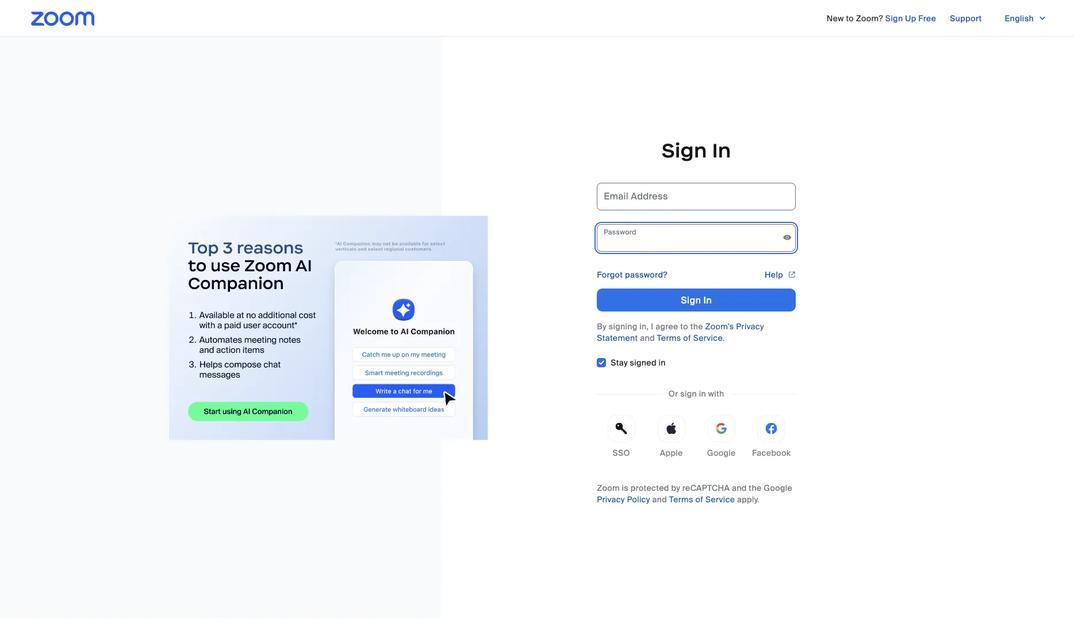 Task type: locate. For each thing, give the bounding box(es) containing it.
1 vertical spatial sign in
[[681, 294, 712, 306]]

window new image
[[788, 269, 796, 280]]

to
[[846, 13, 854, 24], [680, 321, 688, 332]]

and down in,
[[640, 332, 655, 343]]

1 vertical spatial in
[[699, 389, 706, 399]]

.
[[723, 332, 725, 343]]

sign in
[[662, 138, 731, 163], [681, 294, 712, 306]]

0 vertical spatial terms of service link
[[657, 332, 723, 343]]

google button
[[697, 415, 746, 464]]

sign
[[885, 13, 903, 24], [662, 138, 707, 163], [681, 294, 701, 306]]

google up recaptcha
[[707, 448, 736, 458]]

in,
[[639, 321, 649, 332]]

google
[[707, 448, 736, 458], [764, 483, 792, 493]]

terms down 'agree'
[[657, 332, 681, 343]]

of inside "zoom is protected by recaptcha and the google privacy policy and terms of service apply."
[[695, 494, 703, 505]]

1 vertical spatial of
[[695, 494, 703, 505]]

the up the 'apply.'
[[749, 483, 762, 493]]

or sign in with
[[669, 389, 724, 399]]

sign up zoom's privacy statement on the right
[[681, 294, 701, 306]]

0 vertical spatial the
[[690, 321, 703, 332]]

privacy
[[736, 321, 764, 332], [597, 494, 625, 505]]

by
[[597, 321, 607, 332]]

privacy down zoom
[[597, 494, 625, 505]]

in up email address 'email field'
[[712, 138, 731, 163]]

terms of service link down recaptcha
[[669, 494, 735, 505]]

in inside button
[[703, 294, 712, 306]]

1 vertical spatial google
[[764, 483, 792, 493]]

sign up email address 'email field'
[[662, 138, 707, 163]]

2 vertical spatial and
[[652, 494, 667, 505]]

of
[[683, 332, 691, 343], [695, 494, 703, 505]]

0 vertical spatial google
[[707, 448, 736, 458]]

0 vertical spatial in
[[659, 357, 666, 368]]

support
[[950, 13, 982, 24]]

1 vertical spatial to
[[680, 321, 688, 332]]

1 horizontal spatial in
[[699, 389, 706, 399]]

stay signed in
[[611, 357, 666, 368]]

zoom's privacy statement
[[597, 321, 764, 343]]

privacy inside "zoom is protected by recaptcha and the google privacy policy and terms of service apply."
[[597, 494, 625, 505]]

1 horizontal spatial to
[[846, 13, 854, 24]]

terms
[[657, 332, 681, 343], [669, 494, 693, 505]]

sign inside button
[[681, 294, 701, 306]]

0 vertical spatial sign in
[[662, 138, 731, 163]]

and up the 'apply.'
[[732, 483, 747, 493]]

1 vertical spatial terms
[[669, 494, 693, 505]]

1 vertical spatial and
[[732, 483, 747, 493]]

in right signed on the bottom of page
[[659, 357, 666, 368]]

in left with
[[699, 389, 706, 399]]

free
[[918, 13, 936, 24]]

in
[[659, 357, 666, 368], [699, 389, 706, 399]]

in up zoom's
[[703, 294, 712, 306]]

0 vertical spatial in
[[712, 138, 731, 163]]

google down facebook
[[764, 483, 792, 493]]

1 vertical spatial in
[[703, 294, 712, 306]]

down image
[[1038, 13, 1046, 24]]

0 horizontal spatial the
[[690, 321, 703, 332]]

to right new
[[846, 13, 854, 24]]

email
[[604, 190, 628, 202]]

in
[[712, 138, 731, 163], [703, 294, 712, 306]]

the up and terms of service .
[[690, 321, 703, 332]]

and terms of service .
[[638, 332, 725, 343]]

0 vertical spatial sign
[[885, 13, 903, 24]]

sign left up
[[885, 13, 903, 24]]

0 vertical spatial privacy
[[736, 321, 764, 332]]

0 horizontal spatial to
[[680, 321, 688, 332]]

terms of service link down 'agree'
[[657, 332, 723, 343]]

service down zoom's
[[693, 332, 723, 343]]

Password password field
[[597, 224, 796, 252]]

sign in inside button
[[681, 294, 712, 306]]

stay
[[611, 357, 628, 368]]

0 horizontal spatial of
[[683, 332, 691, 343]]

0 vertical spatial to
[[846, 13, 854, 24]]

1 horizontal spatial of
[[695, 494, 703, 505]]

1 vertical spatial the
[[749, 483, 762, 493]]

2 vertical spatial sign
[[681, 294, 701, 306]]

terms of service link
[[657, 332, 723, 343], [669, 494, 735, 505]]

agree
[[656, 321, 678, 332]]

zoom
[[597, 483, 620, 493]]

to up and terms of service .
[[680, 321, 688, 332]]

google inside button
[[707, 448, 736, 458]]

0 horizontal spatial google
[[707, 448, 736, 458]]

1 vertical spatial privacy
[[597, 494, 625, 505]]

privacy right zoom's
[[736, 321, 764, 332]]

sign in up zoom's
[[681, 294, 712, 306]]

1 horizontal spatial the
[[749, 483, 762, 493]]

by
[[671, 483, 680, 493]]

service down recaptcha
[[705, 494, 735, 505]]

forgot password? button
[[597, 269, 667, 280]]

1 horizontal spatial google
[[764, 483, 792, 493]]

and down protected
[[652, 494, 667, 505]]

0 horizontal spatial privacy
[[597, 494, 625, 505]]

0 horizontal spatial in
[[659, 357, 666, 368]]

zoom's privacy statement link
[[597, 321, 764, 343]]

and
[[640, 332, 655, 343], [732, 483, 747, 493], [652, 494, 667, 505]]

service
[[693, 332, 723, 343], [705, 494, 735, 505]]

is
[[622, 483, 628, 493]]

1 vertical spatial service
[[705, 494, 735, 505]]

address
[[631, 190, 668, 202]]

sign in up email address 'email field'
[[662, 138, 731, 163]]

email address
[[604, 190, 668, 202]]

1 vertical spatial terms of service link
[[669, 494, 735, 505]]

the
[[690, 321, 703, 332], [749, 483, 762, 493]]

1 horizontal spatial privacy
[[736, 321, 764, 332]]

in for signed
[[659, 357, 666, 368]]

password
[[604, 227, 636, 236]]

terms down by
[[669, 494, 693, 505]]

the inside "zoom is protected by recaptcha and the google privacy policy and terms of service apply."
[[749, 483, 762, 493]]

support link
[[950, 9, 982, 28]]



Task type: describe. For each thing, give the bounding box(es) containing it.
english
[[1005, 13, 1034, 24]]

apple
[[660, 448, 683, 458]]

new
[[827, 13, 844, 24]]

terms of service link for service
[[657, 332, 723, 343]]

facebook button
[[747, 415, 796, 464]]

statement
[[597, 332, 638, 343]]

terms inside "zoom is protected by recaptcha and the google privacy policy and terms of service apply."
[[669, 494, 693, 505]]

i
[[651, 321, 653, 332]]

the for to
[[690, 321, 703, 332]]

in for sign
[[699, 389, 706, 399]]

sign
[[680, 389, 697, 399]]

sso
[[613, 448, 630, 458]]

Email Address email field
[[597, 183, 796, 210]]

google inside "zoom is protected by recaptcha and the google privacy policy and terms of service apply."
[[764, 483, 792, 493]]

zoom logo image
[[31, 11, 94, 26]]

apply.
[[737, 494, 759, 505]]

sign in button
[[597, 288, 796, 311]]

1 vertical spatial sign
[[662, 138, 707, 163]]

zoom's
[[705, 321, 734, 332]]

facebook
[[752, 448, 791, 458]]

or
[[669, 389, 678, 399]]

0 vertical spatial of
[[683, 332, 691, 343]]

password?
[[625, 269, 667, 280]]

privacy policy link
[[597, 494, 650, 505]]

help
[[765, 269, 783, 280]]

privacy inside zoom's privacy statement
[[736, 321, 764, 332]]

0 vertical spatial service
[[693, 332, 723, 343]]

signing
[[609, 321, 637, 332]]

the for and
[[749, 483, 762, 493]]

0 vertical spatial and
[[640, 332, 655, 343]]

forgot
[[597, 269, 623, 280]]

start using zoom ai companion image
[[169, 216, 488, 440]]

zoom is protected by recaptcha and the google privacy policy and terms of service apply.
[[597, 483, 792, 505]]

recaptcha
[[682, 483, 730, 493]]

policy
[[627, 494, 650, 505]]

forgot password?
[[597, 269, 667, 280]]

english button
[[996, 9, 1056, 28]]

service inside "zoom is protected by recaptcha and the google privacy policy and terms of service apply."
[[705, 494, 735, 505]]

0 vertical spatial terms
[[657, 332, 681, 343]]

with
[[708, 389, 724, 399]]

sso button
[[597, 415, 646, 464]]

help button
[[765, 265, 796, 284]]

up
[[905, 13, 916, 24]]

new to zoom? sign up free
[[827, 13, 936, 24]]

signed
[[630, 357, 657, 368]]

apple image
[[666, 423, 677, 434]]

sign up free button
[[885, 9, 936, 28]]

protected
[[631, 483, 669, 493]]

apple button
[[647, 415, 696, 464]]

terms of service link for by
[[669, 494, 735, 505]]

zoom?
[[856, 13, 883, 24]]

by signing in, i agree to the
[[597, 321, 705, 332]]



Task type: vqa. For each thing, say whether or not it's contained in the screenshot.
banner
no



